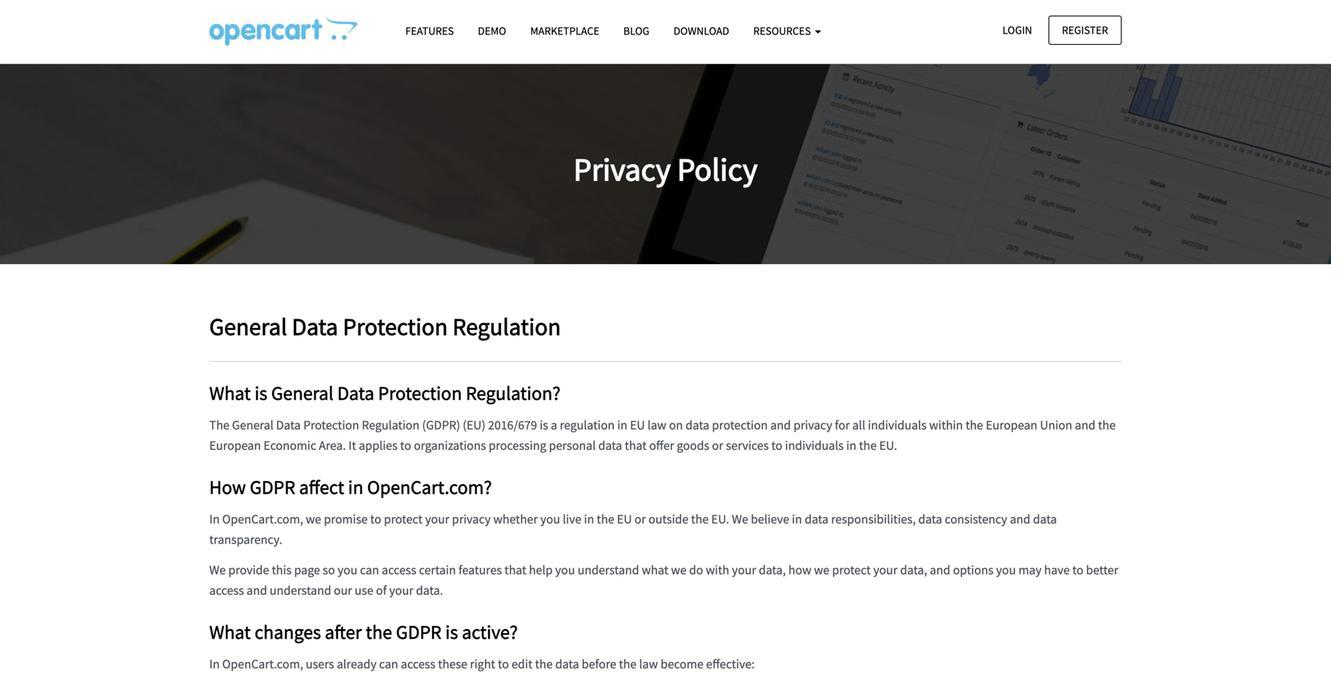 Task type: vqa. For each thing, say whether or not it's contained in the screenshot.
Policy
yes



Task type: locate. For each thing, give the bounding box(es) containing it.
individuals down for
[[785, 437, 844, 453]]

0 horizontal spatial understand
[[270, 582, 331, 598]]

1 vertical spatial regulation
[[362, 417, 420, 433]]

we
[[732, 511, 748, 527], [209, 562, 226, 578]]

1 horizontal spatial we
[[671, 562, 687, 578]]

2 in from the top
[[209, 656, 220, 672]]

0 vertical spatial protect
[[384, 511, 423, 527]]

regulation up applies
[[362, 417, 420, 433]]

1 vertical spatial that
[[505, 562, 526, 578]]

area.
[[319, 437, 346, 453]]

can
[[360, 562, 379, 578], [379, 656, 398, 672]]

0 horizontal spatial regulation
[[362, 417, 420, 433]]

law
[[648, 417, 667, 433], [639, 656, 658, 672]]

to right applies
[[400, 437, 411, 453]]

these
[[438, 656, 468, 672]]

protection up area.
[[303, 417, 359, 433]]

offer
[[649, 437, 674, 453]]

features link
[[393, 17, 466, 45]]

individuals right all
[[868, 417, 927, 433]]

0 vertical spatial opencart.com,
[[222, 511, 303, 527]]

0 horizontal spatial gdpr
[[250, 475, 295, 499]]

you right so
[[338, 562, 357, 578]]

0 vertical spatial what
[[209, 381, 251, 405]]

european left union at the right bottom of page
[[986, 417, 1038, 433]]

protect right how
[[832, 562, 871, 578]]

and right the protection
[[770, 417, 791, 433]]

eu left on
[[630, 417, 645, 433]]

opencart.com, up transparency.
[[222, 511, 303, 527]]

1 vertical spatial is
[[540, 417, 548, 433]]

2 horizontal spatial is
[[540, 417, 548, 433]]

0 horizontal spatial eu.
[[711, 511, 729, 527]]

in for in opencart.com, we promise to protect your privacy whether you live in the eu or outside the eu. we believe in data responsibilities, data consistency and data transparency.
[[209, 511, 220, 527]]

1 vertical spatial individuals
[[785, 437, 844, 453]]

0 vertical spatial general
[[209, 311, 287, 341]]

1 vertical spatial privacy
[[452, 511, 491, 527]]

protection
[[343, 311, 448, 341], [378, 381, 462, 405], [303, 417, 359, 433]]

opencart.com, down changes
[[222, 656, 303, 672]]

features
[[405, 24, 454, 38]]

in opencart.com, users already can access these right to edit the data before the law become effective:
[[209, 656, 755, 672]]

data
[[292, 311, 338, 341], [337, 381, 374, 405], [276, 417, 301, 433]]

that left the offer
[[625, 437, 647, 453]]

0 vertical spatial eu.
[[879, 437, 897, 453]]

1 in from the top
[[209, 511, 220, 527]]

2 what from the top
[[209, 620, 251, 644]]

download
[[674, 24, 729, 38]]

that
[[625, 437, 647, 453], [505, 562, 526, 578]]

1 vertical spatial can
[[379, 656, 398, 672]]

to inside in opencart.com, we promise to protect your privacy whether you live in the eu or outside the eu. we believe in data responsibilities, data consistency and data transparency.
[[370, 511, 381, 527]]

1 horizontal spatial that
[[625, 437, 647, 453]]

1 opencart.com, from the top
[[222, 511, 303, 527]]

1 horizontal spatial gdpr
[[396, 620, 442, 644]]

the down all
[[859, 437, 877, 453]]

data down regulation
[[598, 437, 622, 453]]

2 opencart.com, from the top
[[222, 656, 303, 672]]

eu inside in opencart.com, we promise to protect your privacy whether you live in the eu or outside the eu. we believe in data responsibilities, data consistency and data transparency.
[[617, 511, 632, 527]]

what left changes
[[209, 620, 251, 644]]

we left promise
[[306, 511, 321, 527]]

the right 'before'
[[619, 656, 637, 672]]

we left believe
[[732, 511, 748, 527]]

we
[[306, 511, 321, 527], [671, 562, 687, 578], [814, 562, 830, 578]]

0 horizontal spatial european
[[209, 437, 261, 453]]

become
[[661, 656, 704, 672]]

data,
[[759, 562, 786, 578], [900, 562, 927, 578]]

understand
[[578, 562, 639, 578], [270, 582, 331, 598]]

is
[[255, 381, 267, 405], [540, 417, 548, 433], [445, 620, 458, 644]]

in down all
[[846, 437, 857, 453]]

we left provide
[[209, 562, 226, 578]]

0 vertical spatial is
[[255, 381, 267, 405]]

and
[[770, 417, 791, 433], [1075, 417, 1096, 433], [1010, 511, 1031, 527], [930, 562, 951, 578], [247, 582, 267, 598]]

privacy left for
[[794, 417, 832, 433]]

0 vertical spatial eu
[[630, 417, 645, 433]]

access up of
[[382, 562, 416, 578]]

1 vertical spatial eu.
[[711, 511, 729, 527]]

0 vertical spatial data
[[292, 311, 338, 341]]

1 horizontal spatial or
[[712, 437, 723, 453]]

edit
[[512, 656, 533, 672]]

transparency.
[[209, 531, 282, 547]]

what up the
[[209, 381, 251, 405]]

protect down opencart.com?
[[384, 511, 423, 527]]

0 horizontal spatial protect
[[384, 511, 423, 527]]

1 vertical spatial in
[[209, 656, 220, 672]]

protect
[[384, 511, 423, 527], [832, 562, 871, 578]]

you inside in opencart.com, we promise to protect your privacy whether you live in the eu or outside the eu. we believe in data responsibilities, data consistency and data transparency.
[[540, 511, 560, 527]]

data up goods
[[686, 417, 710, 433]]

the
[[966, 417, 983, 433], [1098, 417, 1116, 433], [859, 437, 877, 453], [597, 511, 614, 527], [691, 511, 709, 527], [366, 620, 392, 644], [535, 656, 553, 672], [619, 656, 637, 672]]

0 vertical spatial understand
[[578, 562, 639, 578]]

access left these
[[401, 656, 436, 672]]

to right promise
[[370, 511, 381, 527]]

1 horizontal spatial european
[[986, 417, 1038, 433]]

eu inside the general data protection regulation (gdpr) (eu) 2016/679 is a regulation in eu law on data protection and privacy for all individuals within the european union and the european economic area. it applies to organizations processing personal data that offer goods or services to individuals in the eu.
[[630, 417, 645, 433]]

in
[[617, 417, 628, 433], [846, 437, 857, 453], [348, 475, 363, 499], [584, 511, 594, 527], [792, 511, 802, 527]]

protection up what is general data protection regulation?
[[343, 311, 448, 341]]

demo link
[[466, 17, 518, 45]]

or
[[712, 437, 723, 453], [635, 511, 646, 527]]

1 vertical spatial eu
[[617, 511, 632, 527]]

blog link
[[611, 17, 662, 45]]

the right edit
[[535, 656, 553, 672]]

eu
[[630, 417, 645, 433], [617, 511, 632, 527]]

(gdpr)
[[422, 417, 460, 433]]

0 vertical spatial we
[[732, 511, 748, 527]]

after
[[325, 620, 362, 644]]

login link
[[989, 16, 1046, 45]]

we inside we provide this page so you can access certain features that help you understand what we do with your data, how we protect your data, and options you may have to better access and understand our use of your data.
[[209, 562, 226, 578]]

1 horizontal spatial protect
[[832, 562, 871, 578]]

in right believe
[[792, 511, 802, 527]]

0 vertical spatial individuals
[[868, 417, 927, 433]]

0 vertical spatial in
[[209, 511, 220, 527]]

regulation up regulation? on the bottom
[[453, 311, 561, 341]]

gdpr right the how
[[250, 475, 295, 499]]

law left become
[[639, 656, 658, 672]]

protection
[[712, 417, 768, 433]]

affect
[[299, 475, 344, 499]]

regulation
[[453, 311, 561, 341], [362, 417, 420, 433]]

we right how
[[814, 562, 830, 578]]

understand left what
[[578, 562, 639, 578]]

1 horizontal spatial data,
[[900, 562, 927, 578]]

provide
[[228, 562, 269, 578]]

0 horizontal spatial data,
[[759, 562, 786, 578]]

that left help at the bottom of the page
[[505, 562, 526, 578]]

before
[[582, 656, 616, 672]]

certain
[[419, 562, 456, 578]]

data up the have
[[1033, 511, 1057, 527]]

1 horizontal spatial understand
[[578, 562, 639, 578]]

and right the consistency
[[1010, 511, 1031, 527]]

0 vertical spatial or
[[712, 437, 723, 453]]

opencart - gdpr image
[[209, 17, 357, 46]]

what
[[209, 381, 251, 405], [209, 620, 251, 644]]

or inside the general data protection regulation (gdpr) (eu) 2016/679 is a regulation in eu law on data protection and privacy for all individuals within the european union and the european economic area. it applies to organizations processing personal data that offer goods or services to individuals in the eu.
[[712, 437, 723, 453]]

the right union at the right bottom of page
[[1098, 417, 1116, 433]]

1 vertical spatial or
[[635, 511, 646, 527]]

0 vertical spatial regulation
[[453, 311, 561, 341]]

is up the economic
[[255, 381, 267, 405]]

data
[[686, 417, 710, 433], [598, 437, 622, 453], [805, 511, 829, 527], [918, 511, 942, 527], [1033, 511, 1057, 527], [555, 656, 579, 672]]

your right of
[[389, 582, 414, 598]]

to left edit
[[498, 656, 509, 672]]

may
[[1019, 562, 1042, 578]]

eu. up responsibilities,
[[879, 437, 897, 453]]

that inside the general data protection regulation (gdpr) (eu) 2016/679 is a regulation in eu law on data protection and privacy for all individuals within the european union and the european economic area. it applies to organizations processing personal data that offer goods or services to individuals in the eu.
[[625, 437, 647, 453]]

believe
[[751, 511, 790, 527]]

to
[[400, 437, 411, 453], [772, 437, 783, 453], [370, 511, 381, 527], [1073, 562, 1084, 578], [498, 656, 509, 672]]

is inside the general data protection regulation (gdpr) (eu) 2016/679 is a regulation in eu law on data protection and privacy for all individuals within the european union and the european economic area. it applies to organizations processing personal data that offer goods or services to individuals in the eu.
[[540, 417, 548, 433]]

0 vertical spatial privacy
[[794, 417, 832, 433]]

is up these
[[445, 620, 458, 644]]

you left live
[[540, 511, 560, 527]]

eu. inside the general data protection regulation (gdpr) (eu) 2016/679 is a regulation in eu law on data protection and privacy for all individuals within the european union and the european economic area. it applies to organizations processing personal data that offer goods or services to individuals in the eu.
[[879, 437, 897, 453]]

general data protection regulation
[[209, 311, 561, 341]]

2 vertical spatial is
[[445, 620, 458, 644]]

eu. inside in opencart.com, we promise to protect your privacy whether you live in the eu or outside the eu. we believe in data responsibilities, data consistency and data transparency.
[[711, 511, 729, 527]]

regulation
[[560, 417, 615, 433]]

gdpr down the data.
[[396, 620, 442, 644]]

law left on
[[648, 417, 667, 433]]

to right services
[[772, 437, 783, 453]]

data.
[[416, 582, 443, 598]]

have
[[1044, 562, 1070, 578]]

2 vertical spatial protection
[[303, 417, 359, 433]]

individuals
[[868, 417, 927, 433], [785, 437, 844, 453]]

1 vertical spatial opencart.com,
[[222, 656, 303, 672]]

1 vertical spatial gdpr
[[396, 620, 442, 644]]

or inside in opencart.com, we promise to protect your privacy whether you live in the eu or outside the eu. we believe in data responsibilities, data consistency and data transparency.
[[635, 511, 646, 527]]

we provide this page so you can access certain features that help you understand what we do with your data, how we protect your data, and options you may have to better access and understand our use of your data.
[[209, 562, 1119, 598]]

1 horizontal spatial regulation
[[453, 311, 561, 341]]

general
[[209, 311, 287, 341], [271, 381, 333, 405], [232, 417, 274, 433]]

can right already
[[379, 656, 398, 672]]

0 horizontal spatial we
[[209, 562, 226, 578]]

how gdpr affect in opencart.com?
[[209, 475, 492, 499]]

opencart.com, for we
[[222, 511, 303, 527]]

what changes after the gdpr is active?
[[209, 620, 518, 644]]

protection up (gdpr) at the bottom
[[378, 381, 462, 405]]

regulation?
[[466, 381, 561, 405]]

is left a
[[540, 417, 548, 433]]

what for what is general data protection regulation?
[[209, 381, 251, 405]]

eu. left believe
[[711, 511, 729, 527]]

eu left outside
[[617, 511, 632, 527]]

1 vertical spatial european
[[209, 437, 261, 453]]

data, left options
[[900, 562, 927, 578]]

0 vertical spatial can
[[360, 562, 379, 578]]

(eu)
[[463, 417, 486, 433]]

2 vertical spatial general
[[232, 417, 274, 433]]

privacy left whether
[[452, 511, 491, 527]]

to right the have
[[1073, 562, 1084, 578]]

your right with
[[732, 562, 756, 578]]

1 vertical spatial what
[[209, 620, 251, 644]]

1 horizontal spatial eu.
[[879, 437, 897, 453]]

0 horizontal spatial we
[[306, 511, 321, 527]]

we left do
[[671, 562, 687, 578]]

0 horizontal spatial privacy
[[452, 511, 491, 527]]

can up use on the bottom left of page
[[360, 562, 379, 578]]

to inside we provide this page so you can access certain features that help you understand what we do with your data, how we protect your data, and options you may have to better access and understand our use of your data.
[[1073, 562, 1084, 578]]

1 vertical spatial we
[[209, 562, 226, 578]]

the right outside
[[691, 511, 709, 527]]

this
[[272, 562, 292, 578]]

the right within
[[966, 417, 983, 433]]

0 vertical spatial european
[[986, 417, 1038, 433]]

in inside in opencart.com, we promise to protect your privacy whether you live in the eu or outside the eu. we believe in data responsibilities, data consistency and data transparency.
[[209, 511, 220, 527]]

1 horizontal spatial we
[[732, 511, 748, 527]]

outside
[[649, 511, 689, 527]]

european
[[986, 417, 1038, 433], [209, 437, 261, 453]]

data, left how
[[759, 562, 786, 578]]

0 vertical spatial that
[[625, 437, 647, 453]]

policy
[[677, 149, 758, 189]]

access down provide
[[209, 582, 244, 598]]

in
[[209, 511, 220, 527], [209, 656, 220, 672]]

privacy inside the general data protection regulation (gdpr) (eu) 2016/679 is a regulation in eu law on data protection and privacy for all individuals within the european union and the european economic area. it applies to organizations processing personal data that offer goods or services to individuals in the eu.
[[794, 417, 832, 433]]

1 horizontal spatial privacy
[[794, 417, 832, 433]]

1 vertical spatial protect
[[832, 562, 871, 578]]

how
[[209, 475, 246, 499]]

organizations
[[414, 437, 486, 453]]

a
[[551, 417, 557, 433]]

can inside we provide this page so you can access certain features that help you understand what we do with your data, how we protect your data, and options you may have to better access and understand our use of your data.
[[360, 562, 379, 578]]

or right goods
[[712, 437, 723, 453]]

0 horizontal spatial that
[[505, 562, 526, 578]]

1 horizontal spatial individuals
[[868, 417, 927, 433]]

opencart.com,
[[222, 511, 303, 527], [222, 656, 303, 672]]

opencart.com, inside in opencart.com, we promise to protect your privacy whether you live in the eu or outside the eu. we believe in data responsibilities, data consistency and data transparency.
[[222, 511, 303, 527]]

your down opencart.com?
[[425, 511, 450, 527]]

1 vertical spatial access
[[209, 582, 244, 598]]

2 data, from the left
[[900, 562, 927, 578]]

0 horizontal spatial or
[[635, 511, 646, 527]]

0 vertical spatial law
[[648, 417, 667, 433]]

data left the consistency
[[918, 511, 942, 527]]

and right union at the right bottom of page
[[1075, 417, 1096, 433]]

the right live
[[597, 511, 614, 527]]

2 vertical spatial data
[[276, 417, 301, 433]]

1 what from the top
[[209, 381, 251, 405]]

european down the
[[209, 437, 261, 453]]

processing
[[489, 437, 546, 453]]

understand down page
[[270, 582, 331, 598]]

or left outside
[[635, 511, 646, 527]]



Task type: describe. For each thing, give the bounding box(es) containing it.
data inside the general data protection regulation (gdpr) (eu) 2016/679 is a regulation in eu law on data protection and privacy for all individuals within the european union and the european economic area. it applies to organizations processing personal data that offer goods or services to individuals in the eu.
[[276, 417, 301, 433]]

2 vertical spatial access
[[401, 656, 436, 672]]

all
[[853, 417, 866, 433]]

we inside in opencart.com, we promise to protect your privacy whether you live in the eu or outside the eu. we believe in data responsibilities, data consistency and data transparency.
[[306, 511, 321, 527]]

that inside we provide this page so you can access certain features that help you understand what we do with your data, how we protect your data, and options you may have to better access and understand our use of your data.
[[505, 562, 526, 578]]

0 vertical spatial access
[[382, 562, 416, 578]]

opencart.com, for users
[[222, 656, 303, 672]]

law inside the general data protection regulation (gdpr) (eu) 2016/679 is a regulation in eu law on data protection and privacy for all individuals within the european union and the european economic area. it applies to organizations processing personal data that offer goods or services to individuals in the eu.
[[648, 417, 667, 433]]

live
[[563, 511, 582, 527]]

in right regulation
[[617, 417, 628, 433]]

privacy
[[574, 149, 671, 189]]

within
[[929, 417, 963, 433]]

it
[[349, 437, 356, 453]]

services
[[726, 437, 769, 453]]

consistency
[[945, 511, 1008, 527]]

and inside in opencart.com, we promise to protect your privacy whether you live in the eu or outside the eu. we believe in data responsibilities, data consistency and data transparency.
[[1010, 511, 1031, 527]]

data left 'before'
[[555, 656, 579, 672]]

we inside in opencart.com, we promise to protect your privacy whether you live in the eu or outside the eu. we believe in data responsibilities, data consistency and data transparency.
[[732, 511, 748, 527]]

1 vertical spatial understand
[[270, 582, 331, 598]]

effective:
[[706, 656, 755, 672]]

blog
[[624, 24, 650, 38]]

download link
[[662, 17, 741, 45]]

resources
[[753, 24, 813, 38]]

union
[[1040, 417, 1073, 433]]

1 data, from the left
[[759, 562, 786, 578]]

1 vertical spatial protection
[[378, 381, 462, 405]]

and left options
[[930, 562, 951, 578]]

responsibilities,
[[831, 511, 916, 527]]

page
[[294, 562, 320, 578]]

privacy inside in opencart.com, we promise to protect your privacy whether you live in the eu or outside the eu. we believe in data responsibilities, data consistency and data transparency.
[[452, 511, 491, 527]]

personal
[[549, 437, 596, 453]]

demo
[[478, 24, 506, 38]]

economic
[[264, 437, 316, 453]]

what
[[642, 562, 669, 578]]

data right believe
[[805, 511, 829, 527]]

your inside in opencart.com, we promise to protect your privacy whether you live in the eu or outside the eu. we believe in data responsibilities, data consistency and data transparency.
[[425, 511, 450, 527]]

promise
[[324, 511, 368, 527]]

active?
[[462, 620, 518, 644]]

resources link
[[741, 17, 833, 45]]

with
[[706, 562, 729, 578]]

marketplace link
[[518, 17, 611, 45]]

register link
[[1049, 16, 1122, 45]]

opencart.com?
[[367, 475, 492, 499]]

our
[[334, 582, 352, 598]]

0 horizontal spatial individuals
[[785, 437, 844, 453]]

general inside the general data protection regulation (gdpr) (eu) 2016/679 is a regulation in eu law on data protection and privacy for all individuals within the european union and the european economic area. it applies to organizations processing personal data that offer goods or services to individuals in the eu.
[[232, 417, 274, 433]]

0 vertical spatial protection
[[343, 311, 448, 341]]

2016/679
[[488, 417, 537, 433]]

goods
[[677, 437, 710, 453]]

on
[[669, 417, 683, 433]]

applies
[[359, 437, 398, 453]]

protection inside the general data protection regulation (gdpr) (eu) 2016/679 is a regulation in eu law on data protection and privacy for all individuals within the european union and the european economic area. it applies to organizations processing personal data that offer goods or services to individuals in the eu.
[[303, 417, 359, 433]]

regulation inside the general data protection regulation (gdpr) (eu) 2016/679 is a regulation in eu law on data protection and privacy for all individuals within the european union and the european economic area. it applies to organizations processing personal data that offer goods or services to individuals in the eu.
[[362, 417, 420, 433]]

changes
[[255, 620, 321, 644]]

you right help at the bottom of the page
[[555, 562, 575, 578]]

help
[[529, 562, 553, 578]]

and down provide
[[247, 582, 267, 598]]

protect inside we provide this page so you can access certain features that help you understand what we do with your data, how we protect your data, and options you may have to better access and understand our use of your data.
[[832, 562, 871, 578]]

right
[[470, 656, 495, 672]]

1 horizontal spatial is
[[445, 620, 458, 644]]

users
[[306, 656, 334, 672]]

the general data protection regulation (gdpr) (eu) 2016/679 is a regulation in eu law on data protection and privacy for all individuals within the european union and the european economic area. it applies to organizations processing personal data that offer goods or services to individuals in the eu.
[[209, 417, 1116, 453]]

already
[[337, 656, 377, 672]]

1 vertical spatial law
[[639, 656, 658, 672]]

1 vertical spatial data
[[337, 381, 374, 405]]

in opencart.com, we promise to protect your privacy whether you live in the eu or outside the eu. we believe in data responsibilities, data consistency and data transparency.
[[209, 511, 1057, 547]]

2 horizontal spatial we
[[814, 562, 830, 578]]

what for what changes after the gdpr is active?
[[209, 620, 251, 644]]

privacy policy
[[574, 149, 758, 189]]

protect inside in opencart.com, we promise to protect your privacy whether you live in the eu or outside the eu. we believe in data responsibilities, data consistency and data transparency.
[[384, 511, 423, 527]]

0 horizontal spatial is
[[255, 381, 267, 405]]

use
[[355, 582, 373, 598]]

for
[[835, 417, 850, 433]]

0 vertical spatial gdpr
[[250, 475, 295, 499]]

login
[[1003, 23, 1032, 37]]

what is general data protection regulation?
[[209, 381, 561, 405]]

how
[[789, 562, 812, 578]]

better
[[1086, 562, 1119, 578]]

the
[[209, 417, 230, 433]]

your down responsibilities,
[[873, 562, 898, 578]]

so
[[323, 562, 335, 578]]

in for in opencart.com, users already can access these right to edit the data before the law become effective:
[[209, 656, 220, 672]]

marketplace
[[530, 24, 599, 38]]

features
[[459, 562, 502, 578]]

in right live
[[584, 511, 594, 527]]

1 vertical spatial general
[[271, 381, 333, 405]]

you left may in the bottom right of the page
[[996, 562, 1016, 578]]

in up promise
[[348, 475, 363, 499]]

of
[[376, 582, 387, 598]]

register
[[1062, 23, 1108, 37]]

the right after
[[366, 620, 392, 644]]

do
[[689, 562, 703, 578]]

whether
[[493, 511, 538, 527]]

options
[[953, 562, 994, 578]]



